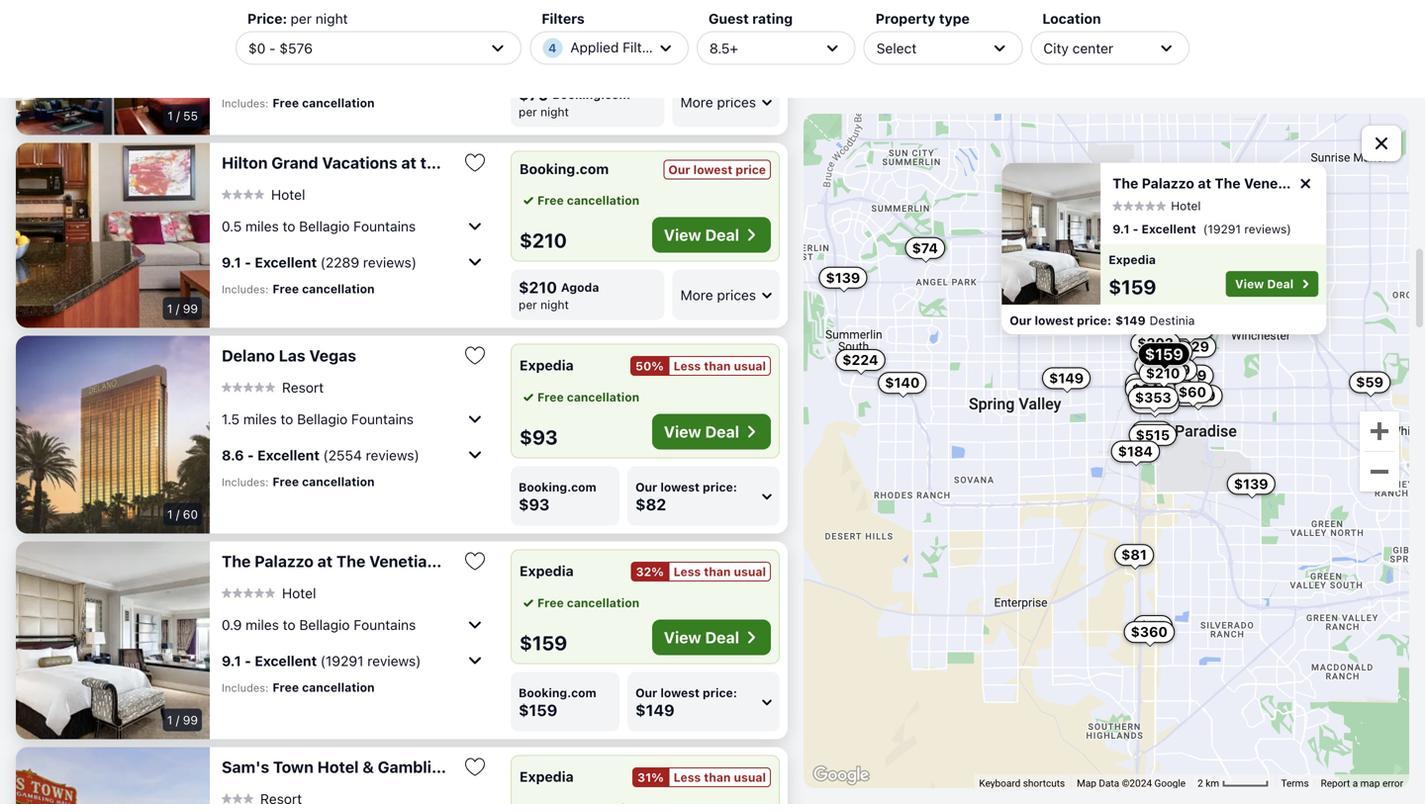 Task type: locate. For each thing, give the bounding box(es) containing it.
price: inside our lowest price: $82
[[703, 481, 737, 494]]

night for $210
[[541, 298, 569, 312]]

view for $210
[[664, 226, 701, 244]]

99
[[183, 302, 198, 316], [183, 714, 198, 727]]

1 horizontal spatial the palazzo at the venetian resort
[[1113, 175, 1353, 192]]

more prices button for $75
[[673, 77, 780, 127]]

1 vertical spatial per night
[[519, 298, 569, 312]]

0 vertical spatial more prices
[[681, 94, 756, 110]]

1 horizontal spatial $139
[[1234, 476, 1269, 492]]

0 vertical spatial (19291
[[1203, 222, 1241, 236]]

usual for $93
[[734, 359, 766, 373]]

1 vertical spatial filters
[[623, 39, 662, 55]]

1 vertical spatial the palazzo at the venetian resort
[[222, 552, 491, 571]]

view deal button for $93
[[652, 414, 771, 450]]

1 1 / 99 from the top
[[167, 302, 198, 316]]

guest
[[709, 10, 749, 27]]

fountains down the palazzo at the venetian resort button
[[354, 617, 416, 633]]

1 vertical spatial prices
[[717, 287, 756, 303]]

includes: down 0.9
[[222, 682, 269, 695]]

property type
[[876, 10, 970, 27]]

prices for $75
[[717, 94, 756, 110]]

more down 8.5+ on the top
[[681, 94, 713, 110]]

view deal
[[664, 33, 739, 51], [664, 226, 739, 244], [1235, 277, 1294, 291], [664, 423, 739, 441], [664, 629, 739, 647]]

1 prices from the top
[[717, 94, 756, 110]]

fountains inside 0.9 miles to bellagio fountains button
[[354, 617, 416, 633]]

1 vertical spatial 1 / 99
[[167, 714, 198, 727]]

cancellation down 0.9 miles to bellagio fountains button on the left of page
[[302, 681, 375, 695]]

to for $93
[[280, 411, 293, 427]]

2 more prices from the top
[[681, 287, 756, 303]]

lowest up $149 button
[[1035, 314, 1074, 328]]

3 free cancellation from the top
[[537, 390, 640, 404]]

per night down agoda
[[519, 298, 569, 312]]

2 vertical spatial night
[[541, 298, 569, 312]]

lowest for our lowest price: $149 destinia
[[1035, 314, 1074, 328]]

view deal button
[[652, 24, 771, 60], [652, 217, 771, 253], [1226, 271, 1319, 297], [652, 414, 771, 450], [652, 620, 771, 656]]

free
[[537, 0, 564, 14], [273, 96, 299, 110], [537, 194, 564, 207], [273, 282, 299, 296], [537, 390, 564, 404], [273, 475, 299, 489], [537, 596, 564, 610], [273, 681, 299, 695]]

0 horizontal spatial $139 button
[[819, 267, 867, 289]]

2 vertical spatial resort
[[440, 552, 491, 571]]

1 less from the top
[[674, 359, 701, 373]]

0 vertical spatial less
[[674, 359, 701, 373]]

0 vertical spatial fountains
[[353, 218, 416, 234]]

0 vertical spatial bellagio
[[299, 218, 350, 234]]

filters right applied
[[623, 39, 662, 55]]

2 free cancellation button from the top
[[520, 192, 640, 209]]

prices up 50% less than usual
[[717, 287, 756, 303]]

per for $210
[[519, 298, 537, 312]]

more prices
[[681, 94, 756, 110], [681, 287, 756, 303]]

includes: right the "55"
[[222, 97, 269, 110]]

report a map error
[[1321, 778, 1403, 790]]

hotel
[[271, 186, 305, 203], [1171, 199, 1201, 213], [282, 585, 316, 602], [317, 758, 359, 777]]

includes: free cancellation down "0.9 miles to bellagio fountains"
[[222, 681, 375, 695]]

2 vertical spatial $210
[[1146, 365, 1180, 381]]

1 / 99 for $210
[[167, 302, 198, 316]]

$249
[[1170, 367, 1207, 384]]

9.1 - excellent (2289 reviews)
[[222, 254, 417, 270]]

1 vertical spatial than
[[704, 565, 731, 579]]

hilton grand vacations at the flamingo button
[[222, 153, 520, 173]]

free cancellation down 32%
[[537, 596, 640, 610]]

1 vertical spatial fountains
[[351, 411, 414, 427]]

0 horizontal spatial resort
[[282, 379, 324, 396]]

$179 button
[[1150, 359, 1198, 381]]

$75 button
[[1133, 616, 1173, 637]]

$81 button
[[1115, 545, 1154, 566]]

0 vertical spatial usual
[[734, 359, 766, 373]]

expedia down booking.com $159
[[520, 769, 574, 785]]

map
[[1077, 778, 1097, 790]]

excellent
[[1142, 222, 1196, 236], [255, 254, 317, 270], [257, 447, 320, 463], [255, 653, 317, 669]]

4 free cancellation button from the top
[[520, 594, 640, 612]]

$139 button
[[819, 267, 867, 289], [1227, 473, 1275, 495]]

0 vertical spatial per night
[[519, 105, 569, 119]]

includes: down 0.5
[[222, 283, 269, 296]]

1 horizontal spatial $229
[[1173, 339, 1210, 355]]

excellent down 0.5 miles to bellagio fountains
[[255, 254, 317, 270]]

$75 left applied
[[520, 36, 556, 59]]

expedia down agoda
[[520, 357, 574, 374]]

2 1 / 99 from the top
[[167, 714, 198, 727]]

$75
[[520, 36, 556, 59], [519, 85, 548, 104], [1140, 618, 1166, 634]]

0.9 miles to bellagio fountains button
[[222, 609, 487, 641]]

lowest up $82 at left bottom
[[661, 481, 700, 494]]

cancellation up agoda
[[567, 194, 640, 207]]

$149
[[1116, 314, 1146, 328], [1049, 370, 1084, 386], [636, 701, 675, 720]]

more prices down 8.5+ on the top
[[681, 94, 756, 110]]

$151 button
[[1137, 352, 1183, 374]]

more for $75
[[681, 94, 713, 110]]

deal for $93
[[705, 423, 739, 441]]

4 includes: free cancellation from the top
[[222, 681, 375, 695]]

2 less from the top
[[674, 565, 701, 579]]

$210
[[520, 229, 567, 252], [519, 278, 557, 297], [1146, 365, 1180, 381]]

the palazzo at the venetian resort image
[[1002, 163, 1101, 305]]

$149 down our lowest price: $149 destinia
[[1049, 370, 1084, 386]]

0 vertical spatial more prices button
[[673, 77, 780, 127]]

lowest inside our lowest price: $149
[[661, 686, 700, 700]]

$149 for our lowest price: $149
[[636, 701, 675, 720]]

1.5
[[222, 411, 240, 427]]

per night for $75
[[519, 105, 569, 119]]

1 horizontal spatial 9.1 - excellent (19291 reviews)
[[1113, 222, 1292, 236]]

1 vertical spatial (19291
[[320, 653, 364, 669]]

9.1 down 0.9
[[222, 653, 241, 669]]

includes: free cancellation down 8.6 - excellent (2554 reviews)
[[222, 475, 375, 489]]

3.2
[[222, 18, 242, 34]]

keyboard shortcuts button
[[979, 777, 1065, 791]]

/ for $159
[[176, 714, 179, 727]]

- right the palazzo at the venetian resort image
[[1133, 222, 1139, 236]]

less right '50%'
[[674, 359, 701, 373]]

99 for $210
[[183, 302, 198, 316]]

less right 32%
[[674, 565, 701, 579]]

1 horizontal spatial palazzo
[[1142, 175, 1195, 192]]

$149 inside our lowest price: $149
[[636, 701, 675, 720]]

1 / 60
[[167, 508, 198, 522]]

fountains up (2289
[[353, 218, 416, 234]]

0 vertical spatial resort
[[1308, 175, 1353, 192]]

2 vertical spatial bellagio
[[299, 617, 350, 633]]

free cancellation button down 32%
[[520, 594, 640, 612]]

palazzo inside button
[[255, 552, 314, 571]]

$515
[[1136, 427, 1170, 443]]

9.1 right the palazzo at the venetian resort image
[[1113, 222, 1130, 236]]

0 horizontal spatial at
[[317, 552, 333, 571]]

excellent down 1.5 miles to bellagio fountains
[[257, 447, 320, 463]]

expedia for delano las vegas
[[520, 357, 574, 374]]

google image
[[809, 763, 874, 789]]

miles for $159
[[246, 617, 279, 633]]

$305 button
[[1143, 341, 1193, 363]]

bellagio up 9.1 - excellent (2289 reviews)
[[299, 218, 350, 234]]

prices down 8.5+ on the top
[[717, 94, 756, 110]]

excellent for $159
[[255, 653, 317, 669]]

price:
[[1077, 314, 1112, 328], [703, 481, 737, 494], [703, 686, 737, 700]]

free cancellation
[[537, 0, 640, 14], [537, 194, 640, 207], [537, 390, 640, 404], [537, 596, 640, 610]]

8.5+
[[710, 40, 738, 56]]

includes: for $210
[[222, 283, 269, 296]]

3 usual from the top
[[734, 771, 766, 785]]

1 than from the top
[[704, 359, 731, 373]]

1 vertical spatial $149
[[1049, 370, 1084, 386]]

1 vertical spatial resort
[[282, 379, 324, 396]]

the left close image
[[1215, 175, 1241, 192]]

2 horizontal spatial resort
[[1308, 175, 1353, 192]]

fountains for $159
[[354, 617, 416, 633]]

the palazzo at the venetian resort, (las vegas, usa) image
[[16, 542, 210, 740]]

excellent for $210
[[255, 254, 317, 270]]

1 includes: free cancellation from the top
[[222, 96, 375, 110]]

0 vertical spatial 9.1
[[1113, 222, 1130, 236]]

1 more prices button from the top
[[673, 77, 780, 127]]

2 prices from the top
[[717, 287, 756, 303]]

$128 button
[[1129, 386, 1177, 408]]

1 vertical spatial more prices
[[681, 287, 756, 303]]

report a map error link
[[1321, 778, 1403, 790]]

lowest for our lowest price
[[693, 163, 733, 177]]

$209 button
[[1172, 385, 1223, 407]]

lowest up 31% less than usual
[[661, 686, 700, 700]]

airport
[[222, 35, 266, 51]]

1 vertical spatial price:
[[703, 481, 737, 494]]

includes: down 8.6 in the left of the page
[[222, 476, 269, 489]]

view deal for $93
[[664, 423, 739, 441]]

2 vertical spatial 9.1
[[222, 653, 241, 669]]

executive
[[373, 18, 434, 34]]

4 free cancellation from the top
[[537, 596, 640, 610]]

to
[[283, 18, 295, 34], [283, 218, 295, 234], [280, 411, 293, 427], [283, 617, 296, 633]]

$250
[[1149, 340, 1185, 356]]

(19291 down 0.9 miles to bellagio fountains button on the left of page
[[320, 653, 364, 669]]

3 free cancellation button from the top
[[520, 388, 640, 406]]

free cancellation button down '50%'
[[520, 388, 640, 406]]

0 vertical spatial per
[[291, 10, 312, 27]]

$139
[[826, 269, 860, 286], [1234, 476, 1269, 492]]

1 99 from the top
[[183, 302, 198, 316]]

1 horizontal spatial venetian
[[1244, 175, 1304, 192]]

bellagio for $210
[[299, 218, 350, 234]]

price: up 31% less than usual
[[703, 686, 737, 700]]

vacations
[[322, 153, 398, 172]]

1 / 99
[[167, 302, 198, 316], [167, 714, 198, 727]]

cancellation down 32%
[[567, 596, 640, 610]]

$159 inside booking.com $159
[[519, 701, 557, 720]]

2 vertical spatial price:
[[703, 686, 737, 700]]

free cancellation up applied
[[537, 0, 640, 14]]

1 vertical spatial 9.1
[[222, 254, 241, 270]]

free cancellation button up applied
[[520, 0, 640, 16]]

0 vertical spatial 1 / 99
[[167, 302, 198, 316]]

fountains up (2554
[[351, 411, 414, 427]]

free cancellation button
[[520, 0, 640, 16], [520, 192, 640, 209], [520, 388, 640, 406], [520, 594, 640, 612]]

1 vertical spatial bellagio
[[297, 411, 348, 427]]

miles right 0.5
[[245, 218, 279, 234]]

9.1 - excellent (19291 reviews) up $138 on the top of page
[[1113, 222, 1292, 236]]

$75 down $81 button
[[1140, 618, 1166, 634]]

fountains inside 1.5 miles to bellagio fountains button
[[351, 411, 414, 427]]

bellagio down the palazzo at the venetian resort button
[[299, 617, 350, 633]]

miles right the 1.5
[[243, 411, 277, 427]]

4 includes: from the top
[[222, 682, 269, 695]]

2 includes: free cancellation from the top
[[222, 282, 375, 296]]

0 vertical spatial $139
[[826, 269, 860, 286]]

per night
[[519, 105, 569, 119], [519, 298, 569, 312]]

1 vertical spatial $139
[[1234, 476, 1269, 492]]

more for $210
[[681, 287, 713, 303]]

free cancellation for $159
[[537, 596, 640, 610]]

bellagio up 8.6 - excellent (2554 reviews)
[[297, 411, 348, 427]]

map region
[[804, 114, 1409, 789]]

1 horizontal spatial (19291
[[1203, 222, 1241, 236]]

- down "0.9 miles to bellagio fountains"
[[245, 653, 251, 669]]

2 than from the top
[[704, 565, 731, 579]]

2 usual from the top
[[734, 565, 766, 579]]

$149 up '31%'
[[636, 701, 675, 720]]

1 / 99 for $159
[[167, 714, 198, 727]]

miles right 0.9
[[246, 617, 279, 633]]

than right '31%'
[[704, 771, 731, 785]]

$210 inside $89 $210
[[1146, 365, 1180, 381]]

0 horizontal spatial $139
[[826, 269, 860, 286]]

$149 up $203
[[1116, 314, 1146, 328]]

to up $576
[[283, 18, 295, 34]]

9.1 - excellent (19291 reviews)
[[1113, 222, 1292, 236], [222, 653, 421, 669]]

our up $82 at left bottom
[[636, 481, 657, 494]]

less for $93
[[674, 359, 701, 373]]

2 more from the top
[[681, 287, 713, 303]]

1 more from the top
[[681, 94, 713, 110]]

1 horizontal spatial $149
[[1049, 370, 1084, 386]]

&
[[363, 758, 374, 777]]

0 horizontal spatial (19291
[[320, 653, 364, 669]]

free cancellation button for $93
[[520, 388, 640, 406]]

includes:
[[222, 97, 269, 110], [222, 283, 269, 296], [222, 476, 269, 489], [222, 682, 269, 695]]

2 99 from the top
[[183, 714, 198, 727]]

1 vertical spatial per
[[519, 105, 537, 119]]

0 vertical spatial more
[[681, 94, 713, 110]]

0 horizontal spatial palazzo
[[255, 552, 314, 571]]

1 vertical spatial $229 button
[[1130, 392, 1180, 414]]

cancellation down '50%'
[[567, 390, 640, 404]]

2 vertical spatial less
[[674, 771, 701, 785]]

2 vertical spatial $75
[[1140, 618, 1166, 634]]

expedia for sam's town hotel & gambling hall
[[520, 769, 574, 785]]

- for $93
[[247, 447, 254, 463]]

$75 up flamingo
[[519, 85, 548, 104]]

more prices button down 8.5+ on the top
[[673, 77, 780, 127]]

0 vertical spatial $149
[[1116, 314, 1146, 328]]

(19291 up $138 on the top of page
[[1203, 222, 1241, 236]]

2 vertical spatial per
[[519, 298, 537, 312]]

price: inside our lowest price: $149
[[703, 686, 737, 700]]

0 horizontal spatial $149
[[636, 701, 675, 720]]

1 more prices from the top
[[681, 94, 756, 110]]

$82
[[636, 495, 666, 514]]

1 horizontal spatial resort
[[440, 552, 491, 571]]

$200 button
[[1125, 374, 1176, 396]]

1 per night from the top
[[519, 105, 569, 119]]

1 vertical spatial usual
[[734, 565, 766, 579]]

3 includes: from the top
[[222, 476, 269, 489]]

2 vertical spatial fountains
[[354, 617, 416, 633]]

- down 0.5 miles to bellagio fountains
[[245, 254, 251, 270]]

0 vertical spatial prices
[[717, 94, 756, 110]]

error
[[1383, 778, 1403, 790]]

reviews)
[[1245, 222, 1292, 236], [363, 254, 417, 270], [366, 447, 419, 463], [367, 653, 421, 669]]

8.6 - excellent (2554 reviews)
[[222, 447, 419, 463]]

2 free cancellation from the top
[[537, 194, 640, 207]]

$59 button
[[1349, 372, 1391, 394]]

1 free cancellation button from the top
[[520, 0, 640, 16]]

0 vertical spatial filters
[[542, 10, 585, 27]]

1 for $159
[[167, 714, 173, 727]]

1 horizontal spatial $139 button
[[1227, 473, 1275, 495]]

excellent for $93
[[257, 447, 320, 463]]

to up 9.1 - excellent (2289 reviews)
[[283, 218, 295, 234]]

lowest
[[693, 163, 733, 177], [1035, 314, 1074, 328], [661, 481, 700, 494], [661, 686, 700, 700]]

1 vertical spatial 99
[[183, 714, 198, 727]]

3 includes: free cancellation from the top
[[222, 475, 375, 489]]

- right $0
[[269, 40, 276, 56]]

1 includes: from the top
[[222, 97, 269, 110]]

free cancellation button up agoda
[[520, 192, 640, 209]]

1 vertical spatial at
[[1198, 175, 1212, 192]]

9.1 - excellent (19291 reviews) down "0.9 miles to bellagio fountains"
[[222, 653, 421, 669]]

to down resort button
[[280, 411, 293, 427]]

than right '50%'
[[704, 359, 731, 373]]

hotel inside button
[[317, 758, 359, 777]]

more prices button up 50% less than usual
[[673, 270, 780, 320]]

9.1 down 0.5
[[222, 254, 241, 270]]

less right '31%'
[[674, 771, 701, 785]]

fountains inside 0.5 miles to bellagio fountains button
[[353, 218, 416, 234]]

than right 32%
[[704, 565, 731, 579]]

0 vertical spatial $139 button
[[819, 267, 867, 289]]

1 vertical spatial more
[[681, 287, 713, 303]]

0 vertical spatial 99
[[183, 302, 198, 316]]

0 vertical spatial than
[[704, 359, 731, 373]]

includes: for $93
[[222, 476, 269, 489]]

0 horizontal spatial venetian
[[369, 552, 437, 571]]

per night down 4
[[519, 105, 569, 119]]

$209
[[1179, 388, 1216, 404]]

2 vertical spatial than
[[704, 771, 731, 785]]

1 vertical spatial more prices button
[[673, 270, 780, 320]]

(2289
[[320, 254, 359, 270]]

lowest for our lowest price: $82
[[661, 481, 700, 494]]

$93
[[1138, 424, 1166, 440], [520, 426, 558, 449], [519, 495, 550, 514]]

includes: free cancellation down $576
[[222, 96, 375, 110]]

1 vertical spatial less
[[674, 565, 701, 579]]

free cancellation down '50%'
[[537, 390, 640, 404]]

free cancellation up agoda
[[537, 194, 640, 207]]

our left price
[[668, 163, 690, 177]]

2 more prices button from the top
[[673, 270, 780, 320]]

miles up $0
[[245, 18, 279, 34]]

at
[[401, 153, 417, 172], [1198, 175, 1212, 192], [317, 552, 333, 571]]

1 horizontal spatial filters
[[623, 39, 662, 55]]

more prices for $75
[[681, 94, 756, 110]]

3.2 miles to henderson executive airport
[[222, 18, 434, 51]]

more prices up 50% less than usual
[[681, 287, 756, 303]]

1 for $93
[[167, 508, 173, 522]]

3 less from the top
[[674, 771, 701, 785]]

2 vertical spatial usual
[[734, 771, 766, 785]]

booking.com
[[552, 88, 630, 101], [520, 161, 609, 177], [519, 481, 597, 494], [519, 686, 597, 700]]

venetian inside button
[[369, 552, 437, 571]]

1 vertical spatial $75
[[519, 85, 548, 104]]

expedia down booking.com $93
[[520, 563, 574, 580]]

$53 button
[[1158, 370, 1199, 391]]

price: up $149 button
[[1077, 314, 1112, 328]]

more up 50% less than usual
[[681, 287, 713, 303]]

las
[[279, 346, 306, 365]]

deal for $159
[[705, 629, 739, 647]]

our inside our lowest price: $82
[[636, 481, 657, 494]]

more
[[681, 94, 713, 110], [681, 287, 713, 303]]

1 vertical spatial venetian
[[369, 552, 437, 571]]

$159 inside button
[[1145, 345, 1184, 364]]

the palazzo at the venetian resort
[[1113, 175, 1353, 192], [222, 552, 491, 571]]

to right 0.9
[[283, 617, 296, 633]]

2 includes: from the top
[[222, 283, 269, 296]]

1 usual from the top
[[734, 359, 766, 373]]

our down the palazzo at the venetian resort image
[[1010, 314, 1032, 328]]

- right 8.6 in the left of the page
[[247, 447, 254, 463]]

includes: free cancellation down 9.1 - excellent (2289 reviews)
[[222, 282, 375, 296]]

resort inside button
[[282, 379, 324, 396]]

1 vertical spatial $229
[[1137, 395, 1173, 411]]

includes: free cancellation for $93
[[222, 475, 375, 489]]

lowest inside our lowest price: $82
[[661, 481, 700, 494]]

$149 $353
[[1049, 370, 1172, 406]]

55
[[183, 109, 198, 123]]

filters up 4
[[542, 10, 585, 27]]

cancellation down (2554
[[302, 475, 375, 489]]

price: up 32% less than usual
[[703, 481, 737, 494]]

excellent down "0.9 miles to bellagio fountains"
[[255, 653, 317, 669]]

lowest left price
[[693, 163, 733, 177]]

fountains for $210
[[353, 218, 416, 234]]

more prices button for $210
[[673, 270, 780, 320]]

deal
[[705, 33, 739, 51], [705, 226, 739, 244], [1267, 277, 1294, 291], [705, 423, 739, 441], [705, 629, 739, 647]]

our inside our lowest price: $149
[[636, 686, 657, 700]]

to for $159
[[283, 617, 296, 633]]

rating
[[752, 10, 793, 27]]

1 vertical spatial palazzo
[[255, 552, 314, 571]]

cancellation up the vacations on the top
[[302, 96, 375, 110]]

2 vertical spatial $149
[[636, 701, 675, 720]]

0 vertical spatial at
[[401, 153, 417, 172]]

$353 button
[[1128, 387, 1178, 409]]

$224 button
[[836, 349, 885, 371]]

our up '31%'
[[636, 686, 657, 700]]

2 per night from the top
[[519, 298, 569, 312]]

-
[[269, 40, 276, 56], [1133, 222, 1139, 236], [245, 254, 251, 270], [247, 447, 254, 463], [245, 653, 251, 669]]

less
[[674, 359, 701, 373], [674, 565, 701, 579], [674, 771, 701, 785]]

2 horizontal spatial $149
[[1116, 314, 1146, 328]]

0 horizontal spatial 9.1 - excellent (19291 reviews)
[[222, 653, 421, 669]]

than
[[704, 359, 731, 373], [704, 565, 731, 579], [704, 771, 731, 785]]

less for $159
[[674, 565, 701, 579]]

$240 $128
[[1132, 381, 1171, 405]]

0 vertical spatial palazzo
[[1142, 175, 1195, 192]]

1 vertical spatial night
[[541, 105, 569, 119]]



Task type: describe. For each thing, give the bounding box(es) containing it.
our for our lowest price: $149 destinia
[[1010, 314, 1032, 328]]

$74 button
[[905, 237, 945, 259]]

0 vertical spatial 9.1 - excellent (19291 reviews)
[[1113, 222, 1292, 236]]

our for our lowest price: $149
[[636, 686, 657, 700]]

includes: free cancellation for $159
[[222, 681, 375, 695]]

- for $159
[[245, 653, 251, 669]]

delano
[[222, 346, 275, 365]]

to inside 3.2 miles to henderson executive airport
[[283, 18, 295, 34]]

vegas
[[309, 346, 356, 365]]

1 vertical spatial $139 button
[[1227, 473, 1275, 495]]

$139 for the top $139 button
[[826, 269, 860, 286]]

close image
[[1297, 175, 1315, 193]]

price
[[736, 163, 766, 177]]

resort button
[[222, 379, 324, 396]]

31% less than usual
[[637, 771, 766, 785]]

60
[[183, 508, 198, 522]]

reviews) for $93
[[366, 447, 419, 463]]

booking.com $159
[[519, 686, 597, 720]]

$249 button
[[1163, 365, 1214, 387]]

0 horizontal spatial $229
[[1137, 395, 1173, 411]]

2 km button
[[1192, 775, 1275, 791]]

1 vertical spatial $210
[[519, 278, 557, 297]]

0 vertical spatial $229
[[1173, 339, 1210, 355]]

google
[[1155, 778, 1186, 790]]

reviews) for $159
[[367, 653, 421, 669]]

$151
[[1144, 354, 1176, 371]]

0 vertical spatial the palazzo at the venetian resort
[[1113, 175, 1353, 192]]

price: for $93
[[703, 481, 737, 494]]

our lowest price: $82
[[636, 481, 737, 514]]

our for our lowest price
[[668, 163, 690, 177]]

hotel button for $159
[[222, 585, 316, 602]]

$224
[[843, 352, 878, 368]]

price: for $159
[[703, 686, 737, 700]]

$93 inside button
[[1138, 424, 1166, 440]]

delano las vegas, (las vegas, usa) image
[[16, 336, 210, 534]]

night for $75
[[541, 105, 569, 119]]

$203
[[1138, 335, 1174, 352]]

to for $210
[[283, 218, 295, 234]]

$138
[[1178, 309, 1213, 325]]

1 / 55
[[167, 109, 198, 123]]

view for $93
[[664, 423, 701, 441]]

0 vertical spatial $210
[[520, 229, 567, 252]]

$138 button
[[1171, 306, 1220, 328]]

sam's town hotel & gambling hall
[[222, 758, 485, 777]]

1.5 miles to bellagio fountains button
[[222, 403, 487, 435]]

$353
[[1135, 390, 1172, 406]]

$60 button
[[1172, 382, 1213, 404]]

0 vertical spatial venetian
[[1244, 175, 1304, 192]]

$95 button
[[1138, 387, 1180, 409]]

cancellation up applied
[[567, 0, 640, 14]]

deal for $210
[[705, 226, 739, 244]]

2 vertical spatial at
[[317, 552, 333, 571]]

$93 inside booking.com $93
[[519, 495, 550, 514]]

gambling
[[378, 758, 451, 777]]

$360
[[1131, 624, 1168, 641]]

than for $159
[[704, 565, 731, 579]]

$360 button
[[1124, 622, 1175, 643]]

applied filters
[[570, 39, 662, 55]]

hotel button for $210
[[222, 186, 305, 203]]

0 vertical spatial $75
[[520, 36, 556, 59]]

3 than from the top
[[704, 771, 731, 785]]

$139 for bottommost $139 button
[[1234, 476, 1269, 492]]

view deal button for per night
[[652, 217, 771, 253]]

view deal for $159
[[664, 629, 739, 647]]

miles for $210
[[245, 218, 279, 234]]

view for $159
[[664, 629, 701, 647]]

$93 button
[[1131, 421, 1173, 443]]

$81
[[1122, 547, 1147, 563]]

excellent up $160
[[1142, 222, 1196, 236]]

applied
[[570, 39, 619, 55]]

$95
[[1145, 389, 1173, 406]]

our lowest price: $149 destinia
[[1010, 314, 1195, 328]]

select
[[877, 40, 917, 56]]

resort inside button
[[440, 552, 491, 571]]

hilton grand vacations at the flamingo
[[222, 153, 520, 172]]

- for $210
[[245, 254, 251, 270]]

agoda
[[561, 281, 599, 294]]

per night for $210
[[519, 298, 569, 312]]

terms
[[1281, 778, 1309, 790]]

includes: free cancellation for $210
[[222, 282, 375, 296]]

$305
[[1150, 343, 1186, 360]]

per for $75
[[519, 105, 537, 119]]

shortcuts
[[1023, 778, 1065, 790]]

1 free cancellation from the top
[[537, 0, 640, 14]]

32%
[[636, 565, 664, 579]]

9.1 for $210
[[222, 254, 241, 270]]

$160 button
[[1154, 307, 1203, 329]]

location
[[1043, 10, 1101, 27]]

$89 button
[[1135, 355, 1176, 377]]

type
[[939, 10, 970, 27]]

usual for $159
[[734, 565, 766, 579]]

$149 button
[[1042, 368, 1091, 389]]

0.5
[[222, 218, 242, 234]]

$140
[[885, 375, 920, 391]]

sam's town hotel & gambling hall, (las vegas, usa) image
[[16, 748, 210, 805]]

delano las vegas
[[222, 346, 356, 365]]

$149 inside $149 $353
[[1049, 370, 1084, 386]]

$322
[[1172, 321, 1208, 337]]

view deal for $210
[[664, 226, 739, 244]]

$159 button
[[1138, 343, 1191, 366]]

0.5 miles to bellagio fountains
[[222, 218, 416, 234]]

the up 0.9 miles to bellagio fountains button on the left of page
[[336, 552, 366, 571]]

our lowest price
[[668, 163, 766, 177]]

$515 button
[[1129, 424, 1177, 446]]

99 for $159
[[183, 714, 198, 727]]

the right the palazzo at the venetian resort image
[[1113, 175, 1139, 192]]

free cancellation button for $159
[[520, 594, 640, 612]]

the up 0.9
[[222, 552, 251, 571]]

booking.com $93
[[519, 481, 597, 514]]

city center
[[1044, 40, 1114, 56]]

our for our lowest price: $82
[[636, 481, 657, 494]]

$250 button
[[1142, 338, 1192, 359]]

/ for $93
[[176, 508, 180, 522]]

$0
[[248, 40, 266, 56]]

expedia for the palazzo at the venetian resort
[[520, 563, 574, 580]]

hilton
[[222, 153, 268, 172]]

miles for $93
[[243, 411, 277, 427]]

0 horizontal spatial the palazzo at the venetian resort
[[222, 552, 491, 571]]

the
[[420, 153, 445, 172]]

fountains for $93
[[351, 411, 414, 427]]

sam's
[[222, 758, 269, 777]]

free cancellation for $93
[[537, 390, 640, 404]]

sam's town hotel & gambling hall button
[[222, 758, 485, 777]]

free cancellation button for $210
[[520, 192, 640, 209]]

$128
[[1136, 389, 1171, 405]]

bellagio for $93
[[297, 411, 348, 427]]

1.5 miles to bellagio fountains
[[222, 411, 414, 427]]

hilton grand vacations at the flamingo, (las vegas, usa) image
[[16, 143, 210, 328]]

grand
[[271, 153, 318, 172]]

hotel south point casino and spa, (las vegas, usa) image
[[16, 0, 210, 135]]

$75 inside button
[[1140, 618, 1166, 634]]

$60
[[1179, 384, 1207, 401]]

includes: for $159
[[222, 682, 269, 695]]

9.1 for $159
[[222, 653, 241, 669]]

lowest for our lowest price: $149
[[661, 686, 700, 700]]

2 horizontal spatial at
[[1198, 175, 1212, 192]]

center
[[1073, 40, 1114, 56]]

map data ©2024 google
[[1077, 778, 1186, 790]]

0 vertical spatial $229 button
[[1167, 336, 1216, 358]]

32% less than usual
[[636, 565, 766, 579]]

0 vertical spatial night
[[316, 10, 348, 27]]

town
[[273, 758, 314, 777]]

31%
[[637, 771, 664, 785]]

/ for $210
[[176, 302, 179, 316]]

data
[[1099, 778, 1120, 790]]

0 horizontal spatial filters
[[542, 10, 585, 27]]

a
[[1353, 778, 1358, 790]]

price: per night
[[247, 10, 348, 27]]

$179
[[1157, 362, 1191, 378]]

1 vertical spatial 9.1 - excellent (19291 reviews)
[[222, 653, 421, 669]]

cancellation down (2289
[[302, 282, 375, 296]]

(2554
[[323, 447, 362, 463]]

reviews) for $210
[[363, 254, 417, 270]]

expedia up our lowest price: $149 destinia
[[1109, 253, 1156, 267]]

©2024
[[1122, 778, 1152, 790]]

prices for $210
[[717, 287, 756, 303]]

$74
[[912, 240, 938, 256]]

$200
[[1132, 376, 1169, 393]]

0.9 miles to bellagio fountains
[[222, 617, 416, 633]]

$53
[[1165, 372, 1192, 388]]

miles inside 3.2 miles to henderson executive airport
[[245, 18, 279, 34]]

1 horizontal spatial at
[[401, 153, 417, 172]]

0 vertical spatial price:
[[1077, 314, 1112, 328]]

2 km
[[1198, 778, 1222, 790]]

view deal button for $159
[[652, 620, 771, 656]]

more prices for $210
[[681, 287, 756, 303]]

bellagio for $159
[[299, 617, 350, 633]]

$203 button
[[1131, 333, 1181, 355]]

$149 for our lowest price: $149 destinia
[[1116, 314, 1146, 328]]

than for $93
[[704, 359, 731, 373]]

delano las vegas button
[[222, 346, 447, 366]]

km
[[1206, 778, 1219, 790]]

$89 $210
[[1142, 357, 1180, 381]]

1 for $210
[[167, 302, 173, 316]]

free cancellation for $210
[[537, 194, 640, 207]]



Task type: vqa. For each thing, say whether or not it's contained in the screenshot.
error
yes



